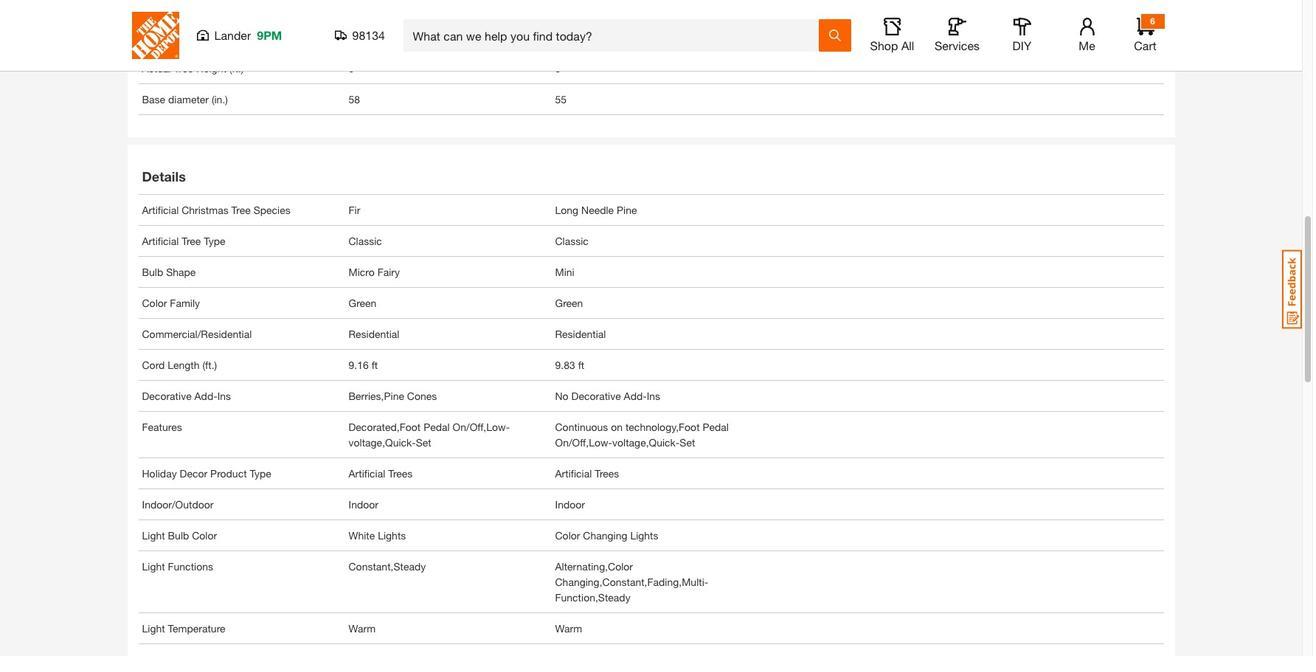 Task type: vqa. For each thing, say whether or not it's contained in the screenshot.


Task type: locate. For each thing, give the bounding box(es) containing it.
type down artificial christmas tree species
[[204, 235, 225, 247]]

artificial trees down continuous
[[555, 467, 619, 480]]

on/off,low- inside continuous on technology,foot pedal on/off,low-voltage,quick-set
[[555, 436, 613, 449]]

set down technology,foot
[[680, 436, 695, 449]]

artificial trees
[[349, 467, 413, 480], [555, 467, 619, 480]]

bulb down the indoor/outdoor
[[168, 529, 189, 542]]

ft
[[372, 359, 378, 371], [578, 359, 585, 371]]

color left family
[[142, 297, 167, 309]]

3 light from the top
[[142, 622, 165, 635]]

2 add- from the left
[[624, 390, 647, 402]]

0 vertical spatial (ft.)
[[229, 62, 244, 75]]

shop all
[[871, 38, 915, 52]]

1 ft from the left
[[372, 359, 378, 371]]

green down micro
[[349, 297, 377, 309]]

ft for 9.83 ft
[[578, 359, 585, 371]]

lander
[[214, 28, 251, 42]]

1 horizontal spatial type
[[250, 467, 271, 480]]

0 horizontal spatial decorative
[[142, 390, 192, 402]]

voltage,quick-
[[349, 436, 416, 449], [613, 436, 680, 449]]

0 vertical spatial tree
[[174, 62, 193, 75]]

1 horizontal spatial ins
[[647, 390, 661, 402]]

white
[[349, 529, 375, 542]]

0 horizontal spatial warm
[[349, 622, 376, 635]]

1 warm from the left
[[349, 622, 376, 635]]

color
[[142, 297, 167, 309], [192, 529, 217, 542], [555, 529, 580, 542]]

1 decorative from the left
[[142, 390, 192, 402]]

2 green from the left
[[555, 297, 583, 309]]

decorative up "features"
[[142, 390, 192, 402]]

color changing lights
[[555, 529, 659, 542]]

1 vertical spatial (ft.)
[[203, 359, 217, 371]]

functions
[[168, 560, 213, 573]]

0 horizontal spatial color
[[142, 297, 167, 309]]

0 horizontal spatial voltage,quick-
[[349, 436, 416, 449]]

9
[[349, 62, 354, 75], [555, 62, 561, 75]]

1 horizontal spatial trees
[[595, 467, 619, 480]]

2 light from the top
[[142, 560, 165, 573]]

ins
[[217, 390, 231, 402], [647, 390, 661, 402]]

(in.)
[[212, 93, 228, 106]]

0 horizontal spatial ft
[[372, 359, 378, 371]]

1 vertical spatial on/off,low-
[[555, 436, 613, 449]]

me
[[1079, 38, 1096, 52]]

1 green from the left
[[349, 297, 377, 309]]

holiday
[[142, 467, 177, 480]]

light up 'light functions'
[[142, 529, 165, 542]]

1 horizontal spatial warm
[[555, 622, 582, 635]]

(ft.) right length on the bottom left of page
[[203, 359, 217, 371]]

cart
[[1134, 38, 1157, 52]]

artificial
[[142, 204, 179, 216], [142, 235, 179, 247], [349, 467, 385, 480], [555, 467, 592, 480]]

artificial up bulb shape
[[142, 235, 179, 247]]

1 residential from the left
[[349, 328, 400, 340]]

9.16
[[349, 359, 369, 371]]

9 up 58
[[349, 62, 354, 75]]

pedal down cones
[[424, 421, 450, 433]]

tree right actual
[[174, 62, 193, 75]]

add- up continuous on technology,foot pedal on/off,low-voltage,quick-set
[[624, 390, 647, 402]]

1 trees from the left
[[388, 467, 413, 480]]

details
[[142, 168, 186, 185]]

trees
[[388, 467, 413, 480], [595, 467, 619, 480]]

0 horizontal spatial on/off,low-
[[453, 421, 510, 433]]

voltage,quick- inside continuous on technology,foot pedal on/off,low-voltage,quick-set
[[613, 436, 680, 449]]

decorative up continuous
[[572, 390, 621, 402]]

warm down constant,steady at the bottom left
[[349, 622, 376, 635]]

0 horizontal spatial type
[[204, 235, 225, 247]]

0 horizontal spatial ins
[[217, 390, 231, 402]]

product
[[210, 467, 247, 480]]

0 horizontal spatial 9
[[349, 62, 354, 75]]

2 warm from the left
[[555, 622, 582, 635]]

add-
[[194, 390, 217, 402], [624, 390, 647, 402]]

lights right changing on the left bottom of the page
[[631, 529, 659, 542]]

1 vertical spatial tree
[[231, 204, 251, 216]]

mini
[[555, 266, 575, 278]]

1 indoor from the left
[[349, 498, 379, 511]]

1 classic from the left
[[349, 235, 382, 247]]

What can we help you find today? search field
[[413, 20, 818, 51]]

1 horizontal spatial classic
[[555, 235, 589, 247]]

light for light functions
[[142, 560, 165, 573]]

0 vertical spatial on/off,low-
[[453, 421, 510, 433]]

1 vertical spatial bulb
[[168, 529, 189, 542]]

set down 'decorated,foot'
[[416, 436, 432, 449]]

indoor up changing on the left bottom of the page
[[555, 498, 585, 511]]

1 horizontal spatial add-
[[624, 390, 647, 402]]

2 horizontal spatial color
[[555, 529, 580, 542]]

voltage,quick- down technology,foot
[[613, 436, 680, 449]]

tree for height
[[174, 62, 193, 75]]

on/off,low-
[[453, 421, 510, 433], [555, 436, 613, 449]]

color up functions at the left
[[192, 529, 217, 542]]

residential up 9.16 ft
[[349, 328, 400, 340]]

1 vertical spatial light
[[142, 560, 165, 573]]

color for color family
[[142, 297, 167, 309]]

ins up technology,foot
[[647, 390, 661, 402]]

2 ft from the left
[[578, 359, 585, 371]]

1 horizontal spatial voltage,quick-
[[613, 436, 680, 449]]

light for light bulb color
[[142, 529, 165, 542]]

feedback link image
[[1283, 249, 1303, 329]]

0 horizontal spatial pedal
[[424, 421, 450, 433]]

0 horizontal spatial classic
[[349, 235, 382, 247]]

1 light from the top
[[142, 529, 165, 542]]

classic
[[349, 235, 382, 247], [555, 235, 589, 247]]

family
[[170, 297, 200, 309]]

tree up 'shape'
[[182, 235, 201, 247]]

0 vertical spatial bulb
[[142, 266, 163, 278]]

0 horizontal spatial green
[[349, 297, 377, 309]]

color family
[[142, 297, 200, 309]]

1 horizontal spatial on/off,low-
[[555, 436, 613, 449]]

1 horizontal spatial ft
[[578, 359, 585, 371]]

green down mini
[[555, 297, 583, 309]]

indoor/outdoor
[[142, 498, 214, 511]]

warm
[[349, 622, 376, 635], [555, 622, 582, 635]]

1 pedal from the left
[[424, 421, 450, 433]]

0 vertical spatial light
[[142, 529, 165, 542]]

2 trees from the left
[[595, 467, 619, 480]]

9 up 55
[[555, 62, 561, 75]]

1 horizontal spatial residential
[[555, 328, 606, 340]]

pedal right technology,foot
[[703, 421, 729, 433]]

2 decorative from the left
[[572, 390, 621, 402]]

(ft.) right 'height'
[[229, 62, 244, 75]]

decorated,foot pedal on/off,low- voltage,quick-set
[[349, 421, 510, 449]]

decorated,foot
[[349, 421, 421, 433]]

needle
[[582, 204, 614, 216]]

0 horizontal spatial add-
[[194, 390, 217, 402]]

0 horizontal spatial residential
[[349, 328, 400, 340]]

tree left species
[[231, 204, 251, 216]]

decorative
[[142, 390, 192, 402], [572, 390, 621, 402]]

98134 button
[[335, 28, 386, 43]]

continuous
[[555, 421, 608, 433]]

decorative add-ins
[[142, 390, 231, 402]]

all
[[902, 38, 915, 52]]

light bulb color
[[142, 529, 217, 542]]

2 lights from the left
[[631, 529, 659, 542]]

commercial/residential
[[142, 328, 252, 340]]

artificial trees down 'decorated,foot'
[[349, 467, 413, 480]]

the home depot logo image
[[132, 12, 179, 59]]

color left changing on the left bottom of the page
[[555, 529, 580, 542]]

light left temperature
[[142, 622, 165, 635]]

1 horizontal spatial decorative
[[572, 390, 621, 402]]

tree
[[174, 62, 193, 75], [231, 204, 251, 216], [182, 235, 201, 247]]

2 set from the left
[[680, 436, 695, 449]]

services
[[935, 38, 980, 52]]

1 horizontal spatial set
[[680, 436, 695, 449]]

bulb left 'shape'
[[142, 266, 163, 278]]

(ft.)
[[229, 62, 244, 75], [203, 359, 217, 371]]

0 horizontal spatial trees
[[388, 467, 413, 480]]

ft for 9.16 ft
[[372, 359, 378, 371]]

base
[[142, 93, 165, 106]]

1 horizontal spatial (ft.)
[[229, 62, 244, 75]]

1 vertical spatial type
[[250, 467, 271, 480]]

type right product on the bottom left
[[250, 467, 271, 480]]

artificial tree type
[[142, 235, 225, 247]]

length
[[168, 359, 200, 371]]

warm down the function,steady
[[555, 622, 582, 635]]

0 horizontal spatial artificial trees
[[349, 467, 413, 480]]

type
[[204, 235, 225, 247], [250, 467, 271, 480]]

bulb
[[142, 266, 163, 278], [168, 529, 189, 542]]

features
[[142, 421, 182, 433]]

1 9 from the left
[[349, 62, 354, 75]]

trees down on
[[595, 467, 619, 480]]

lights right white
[[378, 529, 406, 542]]

light
[[142, 529, 165, 542], [142, 560, 165, 573], [142, 622, 165, 635]]

species
[[254, 204, 291, 216]]

2 vertical spatial tree
[[182, 235, 201, 247]]

alternating,color
[[555, 560, 633, 573]]

green
[[349, 297, 377, 309], [555, 297, 583, 309]]

indoor up white
[[349, 498, 379, 511]]

1 horizontal spatial indoor
[[555, 498, 585, 511]]

light left functions at the left
[[142, 560, 165, 573]]

1 horizontal spatial green
[[555, 297, 583, 309]]

services button
[[934, 18, 981, 53]]

1 voltage,quick- from the left
[[349, 436, 416, 449]]

voltage,quick- down 'decorated,foot'
[[349, 436, 416, 449]]

trees down decorated,foot pedal on/off,low- voltage,quick-set at bottom left
[[388, 467, 413, 480]]

2 pedal from the left
[[703, 421, 729, 433]]

0 horizontal spatial set
[[416, 436, 432, 449]]

no decorative add-ins
[[555, 390, 661, 402]]

2 9 from the left
[[555, 62, 561, 75]]

set
[[416, 436, 432, 449], [680, 436, 695, 449]]

1 artificial trees from the left
[[349, 467, 413, 480]]

set inside continuous on technology,foot pedal on/off,low-voltage,quick-set
[[680, 436, 695, 449]]

voltage,quick- inside decorated,foot pedal on/off,low- voltage,quick-set
[[349, 436, 416, 449]]

ft right 9.16
[[372, 359, 378, 371]]

0 horizontal spatial lights
[[378, 529, 406, 542]]

1 horizontal spatial bulb
[[168, 529, 189, 542]]

9pm
[[257, 28, 282, 42]]

2 classic from the left
[[555, 235, 589, 247]]

long needle pine
[[555, 204, 637, 216]]

1 horizontal spatial pedal
[[703, 421, 729, 433]]

ins down the commercial/residential
[[217, 390, 231, 402]]

diameter
[[168, 93, 209, 106]]

light functions
[[142, 560, 213, 573]]

residential up 9.83 ft
[[555, 328, 606, 340]]

cart 6
[[1134, 15, 1157, 52]]

1 horizontal spatial artificial trees
[[555, 467, 619, 480]]

1 horizontal spatial lights
[[631, 529, 659, 542]]

technology,foot
[[626, 421, 700, 433]]

artificial down the details
[[142, 204, 179, 216]]

lights
[[378, 529, 406, 542], [631, 529, 659, 542]]

6
[[1151, 15, 1156, 27]]

berries,pine cones
[[349, 390, 437, 402]]

1 set from the left
[[416, 436, 432, 449]]

2 voltage,quick- from the left
[[613, 436, 680, 449]]

classic down long
[[555, 235, 589, 247]]

add- down length on the bottom left of page
[[194, 390, 217, 402]]

fir
[[349, 204, 360, 216]]

pedal
[[424, 421, 450, 433], [703, 421, 729, 433]]

2 vertical spatial light
[[142, 622, 165, 635]]

ft right 9.83
[[578, 359, 585, 371]]

1 horizontal spatial 9
[[555, 62, 561, 75]]

classic up micro
[[349, 235, 382, 247]]

0 horizontal spatial indoor
[[349, 498, 379, 511]]



Task type: describe. For each thing, give the bounding box(es) containing it.
micro fairy
[[349, 266, 400, 278]]

artificial down 'decorated,foot'
[[349, 467, 385, 480]]

actual tree height (ft.)
[[142, 62, 244, 75]]

9.83
[[555, 359, 575, 371]]

holiday decor product type
[[142, 467, 271, 480]]

alternating,color changing,constant,fading,multi- function,steady
[[555, 560, 709, 604]]

2 residential from the left
[[555, 328, 606, 340]]

diy button
[[999, 18, 1046, 53]]

christmas
[[182, 204, 229, 216]]

micro
[[349, 266, 375, 278]]

actual
[[142, 62, 171, 75]]

98134
[[352, 28, 385, 42]]

light for light temperature
[[142, 622, 165, 635]]

diy
[[1013, 38, 1032, 52]]

temperature
[[168, 622, 226, 635]]

continuous on technology,foot pedal on/off,low-voltage,quick-set
[[555, 421, 729, 449]]

tree for type
[[182, 235, 201, 247]]

fairy
[[378, 266, 400, 278]]

cones
[[407, 390, 437, 402]]

2 indoor from the left
[[555, 498, 585, 511]]

me button
[[1064, 18, 1111, 53]]

set inside decorated,foot pedal on/off,low- voltage,quick-set
[[416, 436, 432, 449]]

berries,pine
[[349, 390, 404, 402]]

1 ins from the left
[[217, 390, 231, 402]]

height
[[196, 62, 226, 75]]

pine
[[617, 204, 637, 216]]

artificial christmas tree species
[[142, 204, 291, 216]]

pedal inside decorated,foot pedal on/off,low- voltage,quick-set
[[424, 421, 450, 433]]

on
[[611, 421, 623, 433]]

decor
[[180, 467, 208, 480]]

lander 9pm
[[214, 28, 282, 42]]

long
[[555, 204, 579, 216]]

1 lights from the left
[[378, 529, 406, 542]]

1 horizontal spatial color
[[192, 529, 217, 542]]

58
[[349, 93, 360, 106]]

function,steady
[[555, 591, 631, 604]]

55
[[555, 93, 567, 106]]

constant,steady
[[349, 560, 426, 573]]

2 ins from the left
[[647, 390, 661, 402]]

shop all button
[[869, 18, 916, 53]]

on/off,low- inside decorated,foot pedal on/off,low- voltage,quick-set
[[453, 421, 510, 433]]

0 horizontal spatial bulb
[[142, 266, 163, 278]]

cord length (ft.)
[[142, 359, 217, 371]]

shape
[[166, 266, 196, 278]]

white lights
[[349, 529, 406, 542]]

artificial down continuous
[[555, 467, 592, 480]]

light temperature
[[142, 622, 226, 635]]

base diameter (in.)
[[142, 93, 228, 106]]

no
[[555, 390, 569, 402]]

bulb shape
[[142, 266, 196, 278]]

cord
[[142, 359, 165, 371]]

color for color changing lights
[[555, 529, 580, 542]]

2 artificial trees from the left
[[555, 467, 619, 480]]

9.83 ft
[[555, 359, 585, 371]]

changing,constant,fading,multi-
[[555, 576, 709, 588]]

0 horizontal spatial (ft.)
[[203, 359, 217, 371]]

9.16 ft
[[349, 359, 378, 371]]

1 add- from the left
[[194, 390, 217, 402]]

0 vertical spatial type
[[204, 235, 225, 247]]

changing
[[583, 529, 628, 542]]

dimensions
[[142, 27, 217, 43]]

pedal inside continuous on technology,foot pedal on/off,low-voltage,quick-set
[[703, 421, 729, 433]]

shop
[[871, 38, 899, 52]]



